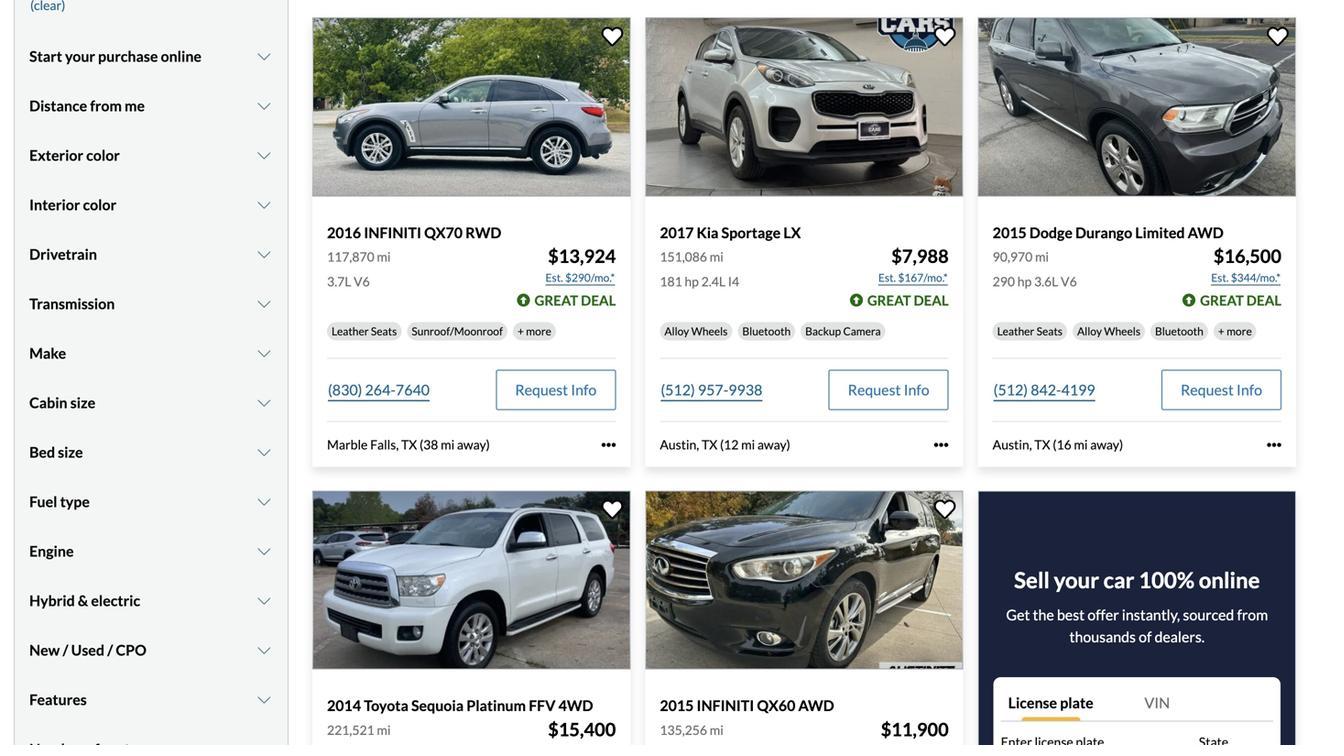 Task type: vqa. For each thing, say whether or not it's contained in the screenshot.
Material:
no



Task type: describe. For each thing, give the bounding box(es) containing it.
cpo
[[116, 641, 147, 659]]

2015 dodge durango limited awd
[[993, 224, 1225, 242]]

(830) 264-7640 button
[[327, 370, 431, 410]]

2015 for 2015 infiniti qx60 awd
[[660, 697, 694, 715]]

leather for $13,924
[[332, 325, 369, 338]]

$11,900
[[881, 719, 949, 741]]

from inside dropdown button
[[90, 97, 122, 114]]

2014 toyota sequoia platinum ffv 4wd
[[327, 697, 594, 715]]

qx60
[[758, 697, 796, 715]]

black 2015 infiniti qx60 awd suv / crossover all-wheel drive 7-speed cvt image
[[646, 491, 964, 670]]

957-
[[698, 381, 729, 399]]

chevron down image for engine
[[255, 544, 273, 559]]

1 more from the left
[[526, 325, 552, 338]]

mi inside 151,086 mi 181 hp 2.4l i4
[[710, 249, 724, 265]]

hybrid & electric button
[[29, 578, 273, 624]]

1 vertical spatial online
[[1200, 567, 1261, 593]]

ellipsis h image for $16,500
[[1268, 438, 1282, 452]]

qx70
[[424, 224, 463, 242]]

plate
[[1061, 694, 1094, 712]]

new / used / cpo button
[[29, 627, 273, 673]]

limited
[[1136, 224, 1186, 242]]

color for exterior color
[[86, 146, 120, 164]]

est. $290/mo.* button
[[545, 269, 616, 287]]

(830) 264-7640
[[328, 381, 430, 399]]

chevron down image for distance from me
[[255, 98, 273, 113]]

austin, for $7,988
[[660, 437, 700, 453]]

1 / from the left
[[63, 641, 68, 659]]

great deal for $7,988
[[868, 292, 949, 309]]

cabin
[[29, 394, 68, 411]]

new
[[29, 641, 60, 659]]

thousands
[[1070, 628, 1137, 646]]

chevron down image for fuel type
[[255, 494, 273, 509]]

marble falls, tx (38 mi away)
[[327, 437, 490, 453]]

2 / from the left
[[107, 641, 113, 659]]

cabin size
[[29, 394, 95, 411]]

new / used / cpo
[[29, 641, 147, 659]]

get the best offer instantly, sourced from thousands of dealers.
[[1007, 606, 1269, 646]]

deal for $13,924
[[581, 292, 616, 309]]

gray 2015 dodge durango limited awd suv / crossover all-wheel drive 8-speed automatic image
[[979, 18, 1297, 197]]

sparkling silver 2017 kia sportage lx suv / crossover front-wheel drive 6-speed automatic image
[[646, 18, 964, 197]]

interior
[[29, 196, 80, 213]]

(16
[[1053, 437, 1072, 453]]

$290/mo.*
[[566, 271, 615, 284]]

request info for $7,988
[[848, 381, 930, 399]]

$13,924
[[548, 245, 616, 267]]

9938
[[729, 381, 763, 399]]

&
[[78, 592, 88, 609]]

135,256
[[660, 722, 708, 738]]

mi inside 90,970 mi 290 hp 3.6l v6
[[1036, 249, 1050, 265]]

sunroof/moonroof
[[412, 325, 503, 338]]

exterior color
[[29, 146, 120, 164]]

$7,988 est. $167/mo.*
[[879, 245, 949, 284]]

great deal for $13,924
[[535, 292, 616, 309]]

austin, tx (16 mi away)
[[993, 437, 1124, 453]]

3.6l
[[1035, 274, 1059, 289]]

request for $16,500
[[1182, 381, 1235, 399]]

181
[[660, 274, 683, 289]]

7640
[[396, 381, 430, 399]]

request info button for $7,988
[[829, 370, 949, 410]]

online inside start your purchase online dropdown button
[[161, 47, 202, 65]]

117,870
[[327, 249, 375, 265]]

make
[[29, 344, 66, 362]]

seats for $16,500
[[1037, 325, 1063, 338]]

2014
[[327, 697, 361, 715]]

offer
[[1088, 606, 1120, 624]]

sell your car 100% online
[[1015, 567, 1261, 593]]

1 bluetooth from the left
[[743, 325, 791, 338]]

best
[[1058, 606, 1085, 624]]

leather seats for $16,500
[[998, 325, 1063, 338]]

kia
[[697, 224, 719, 242]]

tab list containing license plate
[[1002, 685, 1274, 722]]

vin
[[1145, 694, 1171, 712]]

mi right (12
[[742, 437, 755, 453]]

hp for $7,988
[[685, 274, 699, 289]]

2 alloy wheels from the left
[[1078, 325, 1141, 338]]

v6 inside 117,870 mi 3.7l v6
[[354, 274, 370, 289]]

$15,400
[[548, 719, 616, 741]]

hybrid
[[29, 592, 75, 609]]

great deal for $16,500
[[1201, 292, 1282, 309]]

purchase
[[98, 47, 158, 65]]

request for $7,988
[[848, 381, 902, 399]]

2016 infiniti qx70 rwd suv / crossover rear-wheel drive 7-speed automatic image
[[313, 18, 631, 197]]

distance
[[29, 97, 87, 114]]

chevron down image for drivetrain
[[255, 247, 273, 262]]

bed size button
[[29, 429, 273, 475]]

instantly,
[[1123, 606, 1181, 624]]

info for $16,500
[[1237, 381, 1263, 399]]

deal for $7,988
[[914, 292, 949, 309]]

151,086
[[660, 249, 708, 265]]

dealers.
[[1155, 628, 1206, 646]]

chevron down image for new / used / cpo
[[255, 643, 273, 658]]

distance from me button
[[29, 83, 273, 129]]

distance from me
[[29, 97, 145, 114]]

transmission button
[[29, 281, 273, 327]]

100%
[[1139, 567, 1195, 593]]

(12
[[720, 437, 739, 453]]

sequoia
[[412, 697, 464, 715]]

est. $167/mo.* button
[[878, 269, 949, 287]]

great for $7,988
[[868, 292, 912, 309]]

exterior
[[29, 146, 83, 164]]

white 2014 toyota sequoia platinum ffv 4wd suv / crossover four-wheel drive automatic image
[[313, 491, 631, 670]]

0 vertical spatial awd
[[1189, 224, 1225, 242]]

toyota
[[364, 697, 409, 715]]

2.4l
[[702, 274, 726, 289]]

chevron down image for make
[[255, 346, 273, 361]]

mi right (38
[[441, 437, 455, 453]]

(512) 957-9938 button
[[660, 370, 764, 410]]

est. for $7,988
[[879, 271, 897, 284]]

4199
[[1062, 381, 1096, 399]]

engine button
[[29, 528, 273, 574]]

2 alloy from the left
[[1078, 325, 1103, 338]]

mi right 135,256
[[710, 722, 724, 738]]

size for cabin size
[[70, 394, 95, 411]]

$13,924 est. $290/mo.*
[[546, 245, 616, 284]]

(512) for $7,988
[[661, 381, 696, 399]]

drivetrain
[[29, 245, 97, 263]]

fuel type
[[29, 493, 90, 510]]

(512) 842-4199 button
[[993, 370, 1097, 410]]

est. $344/mo.* button
[[1211, 269, 1282, 287]]

platinum
[[467, 697, 526, 715]]

license
[[1009, 694, 1058, 712]]

chevron down image for cabin size
[[255, 395, 273, 410]]



Task type: locate. For each thing, give the bounding box(es) containing it.
0 vertical spatial from
[[90, 97, 122, 114]]

1 info from the left
[[571, 381, 597, 399]]

1 vertical spatial size
[[58, 443, 83, 461]]

10 chevron down image from the top
[[255, 692, 273, 707]]

great deal down est. $167/mo.* button
[[868, 292, 949, 309]]

info
[[571, 381, 597, 399], [904, 381, 930, 399], [1237, 381, 1263, 399]]

2 horizontal spatial great
[[1201, 292, 1245, 309]]

2 bluetooth from the left
[[1156, 325, 1204, 338]]

3 request info from the left
[[1182, 381, 1263, 399]]

mi
[[377, 249, 391, 265], [710, 249, 724, 265], [1036, 249, 1050, 265], [441, 437, 455, 453], [742, 437, 755, 453], [1075, 437, 1089, 453], [377, 722, 391, 738], [710, 722, 724, 738]]

1 tx from the left
[[401, 437, 417, 453]]

interior color button
[[29, 182, 273, 228]]

8 chevron down image from the top
[[255, 593, 273, 608]]

5 chevron down image from the top
[[255, 296, 273, 311]]

+ down est. $344/mo.* button
[[1219, 325, 1225, 338]]

3 deal from the left
[[1247, 292, 1282, 309]]

est. inside $13,924 est. $290/mo.*
[[546, 271, 563, 284]]

0 horizontal spatial leather seats
[[332, 325, 397, 338]]

+ more down est. $344/mo.* button
[[1219, 325, 1253, 338]]

1 deal from the left
[[581, 292, 616, 309]]

infiniti up 135,256 mi
[[697, 697, 755, 715]]

request info button for $13,924
[[496, 370, 616, 410]]

leather seats down the 3.6l
[[998, 325, 1063, 338]]

license plate
[[1009, 694, 1094, 712]]

1 request info from the left
[[515, 381, 597, 399]]

ellipsis h image for $7,988
[[935, 438, 949, 452]]

3 request from the left
[[1182, 381, 1235, 399]]

0 horizontal spatial bluetooth
[[743, 325, 791, 338]]

3 est. from the left
[[1212, 271, 1230, 284]]

1 horizontal spatial deal
[[914, 292, 949, 309]]

1 vertical spatial from
[[1238, 606, 1269, 624]]

chevron down image
[[255, 49, 273, 64], [255, 98, 273, 113], [255, 148, 273, 163], [255, 197, 273, 212], [255, 296, 273, 311], [255, 346, 273, 361], [255, 445, 273, 460], [255, 593, 273, 608], [255, 643, 273, 658], [255, 692, 273, 707]]

falls,
[[370, 437, 399, 453]]

0 horizontal spatial (512)
[[661, 381, 696, 399]]

1 horizontal spatial tx
[[702, 437, 718, 453]]

hp
[[685, 274, 699, 289], [1018, 274, 1032, 289]]

online up sourced
[[1200, 567, 1261, 593]]

austin, left (16
[[993, 437, 1033, 453]]

info for $13,924
[[571, 381, 597, 399]]

of
[[1139, 628, 1153, 646]]

from right sourced
[[1238, 606, 1269, 624]]

chevron down image inside start your purchase online dropdown button
[[255, 49, 273, 64]]

lx
[[784, 224, 802, 242]]

chevron down image for exterior color
[[255, 148, 273, 163]]

0 horizontal spatial /
[[63, 641, 68, 659]]

tx for $7,988
[[702, 437, 718, 453]]

$167/mo.*
[[899, 271, 948, 284]]

vin tab
[[1138, 685, 1274, 722]]

great for $13,924
[[535, 292, 579, 309]]

mi up the 3.6l
[[1036, 249, 1050, 265]]

1 horizontal spatial request info
[[848, 381, 930, 399]]

2015 up 90,970
[[993, 224, 1027, 242]]

1 request from the left
[[515, 381, 568, 399]]

color for interior color
[[83, 196, 117, 213]]

2 request info from the left
[[848, 381, 930, 399]]

request
[[515, 381, 568, 399], [848, 381, 902, 399], [1182, 381, 1235, 399]]

awd right limited
[[1189, 224, 1225, 242]]

chevron down image for start your purchase online
[[255, 49, 273, 64]]

color right exterior
[[86, 146, 120, 164]]

more down est. $290/mo.* button
[[526, 325, 552, 338]]

sell
[[1015, 567, 1050, 593]]

online
[[161, 47, 202, 65], [1200, 567, 1261, 593]]

/ left cpo
[[107, 641, 113, 659]]

chevron down image inside distance from me dropdown button
[[255, 98, 273, 113]]

away) right (16
[[1091, 437, 1124, 453]]

used
[[71, 641, 104, 659]]

tx left (12
[[702, 437, 718, 453]]

2 tx from the left
[[702, 437, 718, 453]]

chevron down image inside make dropdown button
[[255, 346, 273, 361]]

chevron down image inside engine dropdown button
[[255, 544, 273, 559]]

austin, for $16,500
[[993, 437, 1033, 453]]

request info
[[515, 381, 597, 399], [848, 381, 930, 399], [1182, 381, 1263, 399]]

more down est. $344/mo.* button
[[1227, 325, 1253, 338]]

make button
[[29, 330, 273, 376]]

chevron down image inside bed size dropdown button
[[255, 445, 273, 460]]

hp for $16,500
[[1018, 274, 1032, 289]]

2015 up 135,256
[[660, 697, 694, 715]]

v6 inside 90,970 mi 290 hp 3.6l v6
[[1062, 274, 1078, 289]]

2 wheels from the left
[[1105, 325, 1141, 338]]

leather down 3.7l
[[332, 325, 369, 338]]

0 vertical spatial size
[[70, 394, 95, 411]]

(512) for $16,500
[[994, 381, 1029, 399]]

hp inside 151,086 mi 181 hp 2.4l i4
[[685, 274, 699, 289]]

1 horizontal spatial 2015
[[993, 224, 1027, 242]]

1 hp from the left
[[685, 274, 699, 289]]

0 vertical spatial 2015
[[993, 224, 1027, 242]]

3 great from the left
[[1201, 292, 1245, 309]]

leather seats down 3.7l
[[332, 325, 397, 338]]

request for $13,924
[[515, 381, 568, 399]]

hp inside 90,970 mi 290 hp 3.6l v6
[[1018, 274, 1032, 289]]

seats for $13,924
[[371, 325, 397, 338]]

0 horizontal spatial alloy
[[665, 325, 690, 338]]

/ right new on the left of page
[[63, 641, 68, 659]]

deal down $344/mo.*
[[1247, 292, 1282, 309]]

great down est. $167/mo.* button
[[868, 292, 912, 309]]

cabin size button
[[29, 380, 273, 426]]

0 horizontal spatial more
[[526, 325, 552, 338]]

0 horizontal spatial info
[[571, 381, 597, 399]]

1 est. from the left
[[546, 271, 563, 284]]

1 vertical spatial color
[[83, 196, 117, 213]]

$7,988
[[892, 245, 949, 267]]

2 austin, from the left
[[993, 437, 1033, 453]]

away) for $16,500
[[1091, 437, 1124, 453]]

ellipsis h image
[[602, 438, 616, 452]]

2016
[[327, 224, 361, 242]]

4 chevron down image from the top
[[255, 197, 273, 212]]

1 horizontal spatial leather
[[998, 325, 1035, 338]]

0 vertical spatial color
[[86, 146, 120, 164]]

1 chevron down image from the top
[[255, 247, 273, 262]]

0 horizontal spatial tx
[[401, 437, 417, 453]]

austin, left (12
[[660, 437, 700, 453]]

1 vertical spatial awd
[[799, 697, 835, 715]]

deal down $167/mo.*
[[914, 292, 949, 309]]

away) right (12
[[758, 437, 791, 453]]

est. left $167/mo.*
[[879, 271, 897, 284]]

3.7l
[[327, 274, 351, 289]]

0 horizontal spatial v6
[[354, 274, 370, 289]]

(512) left 957-
[[661, 381, 696, 399]]

color right interior
[[83, 196, 117, 213]]

request info button for $16,500
[[1162, 370, 1282, 410]]

0 horizontal spatial leather
[[332, 325, 369, 338]]

1 horizontal spatial hp
[[1018, 274, 1032, 289]]

chevron down image for interior color
[[255, 197, 273, 212]]

1 horizontal spatial request info button
[[829, 370, 949, 410]]

your for purchase
[[65, 47, 95, 65]]

deal
[[581, 292, 616, 309], [914, 292, 949, 309], [1247, 292, 1282, 309]]

great down est. $290/mo.* button
[[535, 292, 579, 309]]

1 great deal from the left
[[535, 292, 616, 309]]

0 horizontal spatial away)
[[457, 437, 490, 453]]

mi inside 117,870 mi 3.7l v6
[[377, 249, 391, 265]]

awd right 'qx60'
[[799, 697, 835, 715]]

2 great from the left
[[868, 292, 912, 309]]

seats
[[371, 325, 397, 338], [1037, 325, 1063, 338]]

1 leather seats from the left
[[332, 325, 397, 338]]

alloy wheels up 4199
[[1078, 325, 1141, 338]]

your inside dropdown button
[[65, 47, 95, 65]]

1 alloy from the left
[[665, 325, 690, 338]]

great for $16,500
[[1201, 292, 1245, 309]]

your for car
[[1055, 567, 1100, 593]]

transmission
[[29, 295, 115, 312]]

0 horizontal spatial great deal
[[535, 292, 616, 309]]

1 horizontal spatial /
[[107, 641, 113, 659]]

1 alloy wheels from the left
[[665, 325, 728, 338]]

mi up 2.4l
[[710, 249, 724, 265]]

+ more
[[518, 325, 552, 338], [1219, 325, 1253, 338]]

3 chevron down image from the top
[[255, 148, 273, 163]]

alloy wheels down 2.4l
[[665, 325, 728, 338]]

tab list
[[1002, 685, 1274, 722]]

chevron down image inside fuel type dropdown button
[[255, 494, 273, 509]]

221,521 mi
[[327, 722, 391, 738]]

v6 right 3.7l
[[354, 274, 370, 289]]

leather
[[332, 325, 369, 338], [998, 325, 1035, 338]]

marble
[[327, 437, 368, 453]]

1 away) from the left
[[457, 437, 490, 453]]

0 horizontal spatial alloy wheels
[[665, 325, 728, 338]]

rwd
[[466, 224, 502, 242]]

1 horizontal spatial est.
[[879, 271, 897, 284]]

backup
[[806, 325, 842, 338]]

your right start
[[65, 47, 95, 65]]

2 request info button from the left
[[829, 370, 949, 410]]

durango
[[1076, 224, 1133, 242]]

1 horizontal spatial more
[[1227, 325, 1253, 338]]

0 horizontal spatial + more
[[518, 325, 552, 338]]

1 horizontal spatial +
[[1219, 325, 1225, 338]]

infiniti for 2016
[[364, 224, 422, 242]]

leather down 290
[[998, 325, 1035, 338]]

1 horizontal spatial awd
[[1189, 224, 1225, 242]]

$344/mo.*
[[1232, 271, 1281, 284]]

1 v6 from the left
[[354, 274, 370, 289]]

chevron down image inside cabin size dropdown button
[[255, 395, 273, 410]]

+ right sunroof/moonroof
[[518, 325, 524, 338]]

1 horizontal spatial wheels
[[1105, 325, 1141, 338]]

3 away) from the left
[[1091, 437, 1124, 453]]

license plate tab
[[1002, 685, 1138, 722]]

$16,500
[[1214, 245, 1282, 267]]

great deal down est. $290/mo.* button
[[535, 292, 616, 309]]

1 horizontal spatial bluetooth
[[1156, 325, 1204, 338]]

1 horizontal spatial info
[[904, 381, 930, 399]]

0 horizontal spatial request info
[[515, 381, 597, 399]]

1 horizontal spatial + more
[[1219, 325, 1253, 338]]

request info for $16,500
[[1182, 381, 1263, 399]]

1 vertical spatial infiniti
[[697, 697, 755, 715]]

fuel
[[29, 493, 57, 510]]

1 horizontal spatial seats
[[1037, 325, 1063, 338]]

2 horizontal spatial request info
[[1182, 381, 1263, 399]]

2 horizontal spatial info
[[1237, 381, 1263, 399]]

2 seats from the left
[[1037, 325, 1063, 338]]

1 request info button from the left
[[496, 370, 616, 410]]

1 horizontal spatial great
[[868, 292, 912, 309]]

away)
[[457, 437, 490, 453], [758, 437, 791, 453], [1091, 437, 1124, 453]]

2 great deal from the left
[[868, 292, 949, 309]]

est. down $16,500
[[1212, 271, 1230, 284]]

1 horizontal spatial leather seats
[[998, 325, 1063, 338]]

size right bed
[[58, 443, 83, 461]]

seats up 264-
[[371, 325, 397, 338]]

est.
[[546, 271, 563, 284], [879, 271, 897, 284], [1212, 271, 1230, 284]]

color
[[86, 146, 120, 164], [83, 196, 117, 213]]

1 great from the left
[[535, 292, 579, 309]]

0 vertical spatial online
[[161, 47, 202, 65]]

0 horizontal spatial seats
[[371, 325, 397, 338]]

deal down $290/mo.*
[[581, 292, 616, 309]]

1 wheels from the left
[[692, 325, 728, 338]]

the
[[1034, 606, 1055, 624]]

/
[[63, 641, 68, 659], [107, 641, 113, 659]]

request info for $13,924
[[515, 381, 597, 399]]

1 leather from the left
[[332, 325, 369, 338]]

1 chevron down image from the top
[[255, 49, 273, 64]]

2 ellipsis h image from the left
[[1268, 438, 1282, 452]]

i4
[[728, 274, 740, 289]]

1 horizontal spatial ellipsis h image
[[1268, 438, 1282, 452]]

tx
[[401, 437, 417, 453], [702, 437, 718, 453], [1035, 437, 1051, 453]]

0 horizontal spatial awd
[[799, 697, 835, 715]]

chevron down image for bed size
[[255, 445, 273, 460]]

2 chevron down image from the top
[[255, 98, 273, 113]]

2 horizontal spatial est.
[[1212, 271, 1230, 284]]

exterior color button
[[29, 132, 273, 178]]

info for $7,988
[[904, 381, 930, 399]]

size for bed size
[[58, 443, 83, 461]]

camera
[[844, 325, 881, 338]]

90,970
[[993, 249, 1033, 265]]

fuel type button
[[29, 479, 273, 525]]

start your purchase online
[[29, 47, 202, 65]]

chevron down image for hybrid & electric
[[255, 593, 273, 608]]

264-
[[365, 381, 396, 399]]

0 horizontal spatial austin,
[[660, 437, 700, 453]]

bed size
[[29, 443, 83, 461]]

0 horizontal spatial request info button
[[496, 370, 616, 410]]

1 horizontal spatial infiniti
[[697, 697, 755, 715]]

7 chevron down image from the top
[[255, 445, 273, 460]]

(512) left 842-
[[994, 381, 1029, 399]]

+
[[518, 325, 524, 338], [1219, 325, 1225, 338]]

2 chevron down image from the top
[[255, 395, 273, 410]]

chevron down image for transmission
[[255, 296, 273, 311]]

1 seats from the left
[[371, 325, 397, 338]]

drivetrain button
[[29, 231, 273, 277]]

ffv
[[529, 697, 556, 715]]

0 horizontal spatial from
[[90, 97, 122, 114]]

0 vertical spatial infiniti
[[364, 224, 422, 242]]

1 horizontal spatial alloy wheels
[[1078, 325, 1141, 338]]

infiniti up 117,870
[[364, 224, 422, 242]]

chevron down image
[[255, 247, 273, 262], [255, 395, 273, 410], [255, 494, 273, 509], [255, 544, 273, 559]]

great deal down est. $344/mo.* button
[[1201, 292, 1282, 309]]

your up best
[[1055, 567, 1100, 593]]

v6 right the 3.6l
[[1062, 274, 1078, 289]]

chevron down image inside hybrid & electric dropdown button
[[255, 593, 273, 608]]

est. inside $16,500 est. $344/mo.*
[[1212, 271, 1230, 284]]

chevron down image inside new / used / cpo "dropdown button"
[[255, 643, 273, 658]]

hp right 181
[[685, 274, 699, 289]]

0 horizontal spatial infiniti
[[364, 224, 422, 242]]

1 vertical spatial 2015
[[660, 697, 694, 715]]

3 tx from the left
[[1035, 437, 1051, 453]]

1 (512) from the left
[[661, 381, 696, 399]]

awd
[[1189, 224, 1225, 242], [799, 697, 835, 715]]

0 horizontal spatial wheels
[[692, 325, 728, 338]]

chevron down image inside exterior color dropdown button
[[255, 148, 273, 163]]

(512)
[[661, 381, 696, 399], [994, 381, 1029, 399]]

1 austin, from the left
[[660, 437, 700, 453]]

+ more down est. $290/mo.* button
[[518, 325, 552, 338]]

est. for $13,924
[[546, 271, 563, 284]]

alloy up 4199
[[1078, 325, 1103, 338]]

2 + more from the left
[[1219, 325, 1253, 338]]

1 horizontal spatial request
[[848, 381, 902, 399]]

chevron down image inside drivetrain dropdown button
[[255, 247, 273, 262]]

chevron down image inside features dropdown button
[[255, 692, 273, 707]]

1 horizontal spatial away)
[[758, 437, 791, 453]]

ellipsis h image
[[935, 438, 949, 452], [1268, 438, 1282, 452]]

1 horizontal spatial austin,
[[993, 437, 1033, 453]]

chevron down image for features
[[255, 692, 273, 707]]

mi right (16
[[1075, 437, 1089, 453]]

1 horizontal spatial (512)
[[994, 381, 1029, 399]]

(38
[[420, 437, 439, 453]]

infiniti
[[364, 224, 422, 242], [697, 697, 755, 715]]

infiniti for 2015
[[697, 697, 755, 715]]

2 est. from the left
[[879, 271, 897, 284]]

2 more from the left
[[1227, 325, 1253, 338]]

2 horizontal spatial away)
[[1091, 437, 1124, 453]]

117,870 mi 3.7l v6
[[327, 249, 391, 289]]

1 ellipsis h image from the left
[[935, 438, 949, 452]]

1 + from the left
[[518, 325, 524, 338]]

0 horizontal spatial deal
[[581, 292, 616, 309]]

hp right 290
[[1018, 274, 1032, 289]]

3 great deal from the left
[[1201, 292, 1282, 309]]

0 horizontal spatial your
[[65, 47, 95, 65]]

1 horizontal spatial online
[[1200, 567, 1261, 593]]

2 horizontal spatial request
[[1182, 381, 1235, 399]]

mi right 117,870
[[377, 249, 391, 265]]

2 info from the left
[[904, 381, 930, 399]]

2 (512) from the left
[[994, 381, 1029, 399]]

2 horizontal spatial request info button
[[1162, 370, 1282, 410]]

0 horizontal spatial est.
[[546, 271, 563, 284]]

0 horizontal spatial hp
[[685, 274, 699, 289]]

2 horizontal spatial great deal
[[1201, 292, 1282, 309]]

from inside get the best offer instantly, sourced from thousands of dealers.
[[1238, 606, 1269, 624]]

leather for $16,500
[[998, 325, 1035, 338]]

size right cabin
[[70, 394, 95, 411]]

est. down $13,924
[[546, 271, 563, 284]]

0 horizontal spatial request
[[515, 381, 568, 399]]

online right purchase
[[161, 47, 202, 65]]

1 horizontal spatial v6
[[1062, 274, 1078, 289]]

0 horizontal spatial 2015
[[660, 697, 694, 715]]

from
[[90, 97, 122, 114], [1238, 606, 1269, 624]]

(830)
[[328, 381, 362, 399]]

tx left (38
[[401, 437, 417, 453]]

0 horizontal spatial online
[[161, 47, 202, 65]]

1 vertical spatial your
[[1055, 567, 1100, 593]]

from left me
[[90, 97, 122, 114]]

sourced
[[1184, 606, 1235, 624]]

chevron down image inside interior color dropdown button
[[255, 197, 273, 212]]

away) right (38
[[457, 437, 490, 453]]

0 vertical spatial your
[[65, 47, 95, 65]]

0 horizontal spatial +
[[518, 325, 524, 338]]

4 chevron down image from the top
[[255, 544, 273, 559]]

2 leather seats from the left
[[998, 325, 1063, 338]]

request info button
[[496, 370, 616, 410], [829, 370, 949, 410], [1162, 370, 1282, 410]]

away) for $7,988
[[758, 437, 791, 453]]

221,521
[[327, 722, 375, 738]]

2 hp from the left
[[1018, 274, 1032, 289]]

great deal
[[535, 292, 616, 309], [868, 292, 949, 309], [1201, 292, 1282, 309]]

2 horizontal spatial tx
[[1035, 437, 1051, 453]]

v6
[[354, 274, 370, 289], [1062, 274, 1078, 289]]

9 chevron down image from the top
[[255, 643, 273, 658]]

alloy down 181
[[665, 325, 690, 338]]

features
[[29, 691, 87, 708]]

start
[[29, 47, 62, 65]]

1 horizontal spatial alloy
[[1078, 325, 1103, 338]]

2 leather from the left
[[998, 325, 1035, 338]]

bed
[[29, 443, 55, 461]]

mi down toyota
[[377, 722, 391, 738]]

2015
[[993, 224, 1027, 242], [660, 697, 694, 715]]

3 info from the left
[[1237, 381, 1263, 399]]

0 horizontal spatial ellipsis h image
[[935, 438, 949, 452]]

great
[[535, 292, 579, 309], [868, 292, 912, 309], [1201, 292, 1245, 309]]

3 request info button from the left
[[1162, 370, 1282, 410]]

2 v6 from the left
[[1062, 274, 1078, 289]]

2 deal from the left
[[914, 292, 949, 309]]

6 chevron down image from the top
[[255, 346, 273, 361]]

2015 infiniti qx60 awd
[[660, 697, 835, 715]]

1 horizontal spatial from
[[1238, 606, 1269, 624]]

1 horizontal spatial great deal
[[868, 292, 949, 309]]

engine
[[29, 542, 74, 560]]

tx left (16
[[1035, 437, 1051, 453]]

est. for $16,500
[[1212, 271, 1230, 284]]

chevron down image inside the transmission dropdown button
[[255, 296, 273, 311]]

0 horizontal spatial great
[[535, 292, 579, 309]]

deal for $16,500
[[1247, 292, 1282, 309]]

2 horizontal spatial deal
[[1247, 292, 1282, 309]]

est. inside $7,988 est. $167/mo.*
[[879, 271, 897, 284]]

backup camera
[[806, 325, 881, 338]]

great down est. $344/mo.* button
[[1201, 292, 1245, 309]]

leather seats for $13,924
[[332, 325, 397, 338]]

4wd
[[559, 697, 594, 715]]

seats down the 3.6l
[[1037, 325, 1063, 338]]

2 request from the left
[[848, 381, 902, 399]]

1 horizontal spatial your
[[1055, 567, 1100, 593]]

3 chevron down image from the top
[[255, 494, 273, 509]]

2 away) from the left
[[758, 437, 791, 453]]

2015 for 2015 dodge durango limited awd
[[993, 224, 1027, 242]]

2 + from the left
[[1219, 325, 1225, 338]]

sportage
[[722, 224, 781, 242]]

(512) 842-4199
[[994, 381, 1096, 399]]

1 + more from the left
[[518, 325, 552, 338]]

your
[[65, 47, 95, 65], [1055, 567, 1100, 593]]

tx for $16,500
[[1035, 437, 1051, 453]]



